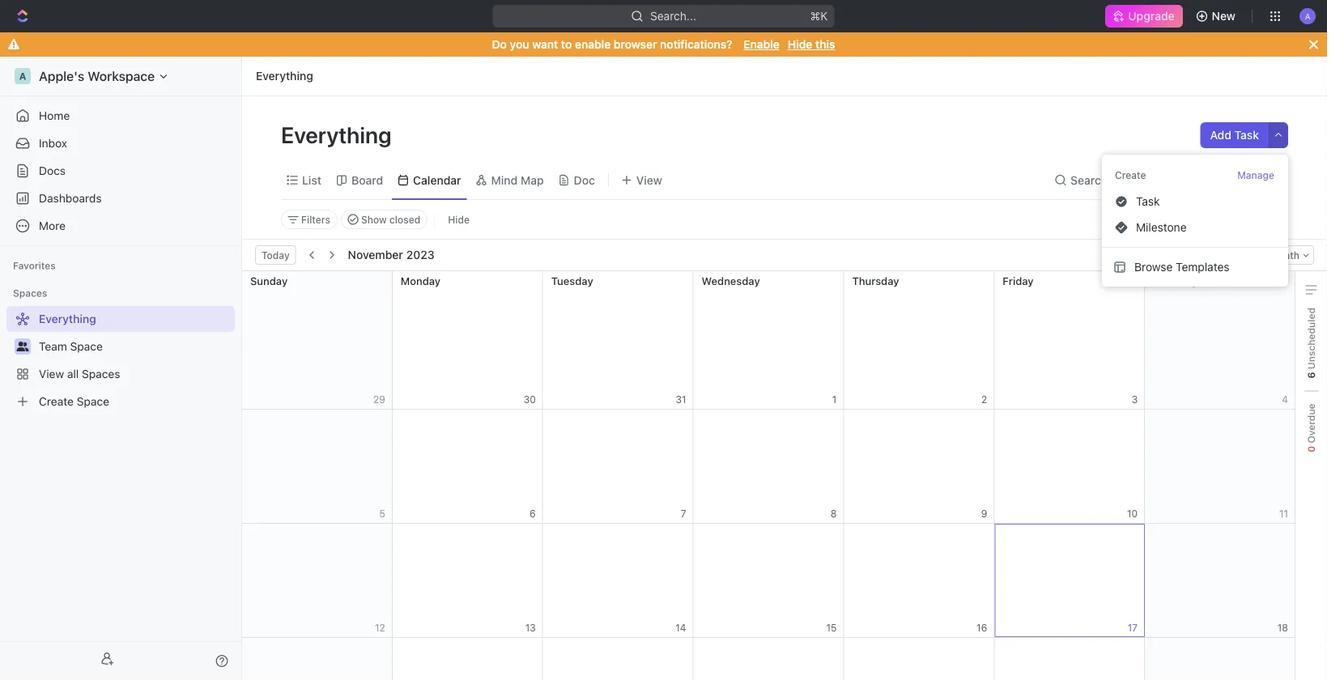 Task type: describe. For each thing, give the bounding box(es) containing it.
sidebar navigation
[[0, 57, 242, 680]]

favorites button
[[6, 256, 62, 275]]

inbox link
[[6, 130, 235, 156]]

today button
[[255, 245, 296, 265]]

want
[[532, 38, 558, 51]]

task inside button
[[1136, 195, 1160, 208]]

task inside button
[[1234, 128, 1259, 142]]

mind map
[[491, 173, 544, 187]]

spaces
[[13, 287, 47, 299]]

grid containing sunday
[[241, 271, 1296, 680]]

docs link
[[6, 158, 235, 184]]

18
[[1278, 622, 1288, 634]]

monday
[[401, 274, 441, 287]]

show closed
[[361, 214, 420, 225]]

row containing 17
[[242, 524, 1296, 638]]

search button
[[1049, 169, 1113, 191]]

docs
[[39, 164, 66, 177]]

do
[[492, 38, 507, 51]]

home link
[[6, 103, 235, 129]]

0 vertical spatial hide
[[788, 38, 812, 51]]

home
[[39, 109, 70, 122]]

everything link
[[252, 66, 317, 86]]

show
[[361, 214, 387, 225]]

tuesday
[[551, 274, 593, 287]]

do you want to enable browser notifications? enable hide this
[[492, 38, 835, 51]]

doc
[[574, 173, 595, 187]]

thursday
[[852, 274, 899, 287]]

templates
[[1176, 260, 1230, 274]]

favorites
[[13, 260, 56, 271]]

you
[[510, 38, 529, 51]]

wednesday
[[702, 274, 760, 287]]

map
[[521, 173, 544, 187]]

milestone
[[1136, 221, 1187, 234]]

mind map link
[[488, 169, 544, 191]]

1 row from the top
[[242, 271, 1296, 410]]

enable
[[575, 38, 611, 51]]

inbox
[[39, 136, 67, 150]]

closed
[[389, 214, 420, 225]]

enable
[[743, 38, 780, 51]]

board
[[351, 173, 383, 187]]

new
[[1212, 9, 1236, 23]]

hide button
[[1116, 169, 1165, 191]]

search
[[1070, 173, 1108, 187]]

today
[[262, 249, 290, 261]]

hide inside button
[[448, 214, 470, 225]]

⌘k
[[810, 9, 828, 23]]

calendar link
[[410, 169, 461, 191]]



Task type: locate. For each thing, give the bounding box(es) containing it.
friday
[[1003, 274, 1034, 287]]

hide left this
[[788, 38, 812, 51]]

manage button
[[1237, 168, 1275, 182]]

tree inside sidebar navigation
[[6, 306, 235, 415]]

0
[[1306, 446, 1317, 452]]

17
[[1128, 622, 1138, 634]]

this
[[815, 38, 835, 51]]

add
[[1210, 128, 1232, 142]]

1 horizontal spatial task
[[1234, 128, 1259, 142]]

browse templates
[[1134, 260, 1230, 274]]

calendar
[[413, 173, 461, 187]]

list
[[302, 173, 321, 187]]

hide inside dropdown button
[[1135, 173, 1160, 187]]

4 row from the top
[[242, 638, 1296, 680]]

row
[[242, 271, 1296, 410], [242, 410, 1296, 524], [242, 524, 1296, 638], [242, 638, 1296, 680]]

list link
[[299, 169, 321, 191]]

create
[[1115, 169, 1146, 181]]

dashboards
[[39, 191, 102, 205]]

3 row from the top
[[242, 524, 1296, 638]]

add task button
[[1200, 122, 1269, 148]]

browse
[[1134, 260, 1173, 274]]

upgrade
[[1128, 9, 1175, 23]]

1 vertical spatial task
[[1136, 195, 1160, 208]]

browse templates button
[[1108, 254, 1282, 280]]

Search tasks... text field
[[1125, 207, 1287, 232]]

milestone button
[[1108, 215, 1282, 240]]

1 horizontal spatial hide
[[788, 38, 812, 51]]

6
[[1306, 372, 1317, 378]]

dashboards link
[[6, 185, 235, 211]]

unscheduled
[[1306, 308, 1317, 372]]

add task
[[1210, 128, 1259, 142]]

board link
[[348, 169, 383, 191]]

manage
[[1237, 169, 1274, 181]]

notifications?
[[660, 38, 732, 51]]

to
[[561, 38, 572, 51]]

task button
[[1108, 189, 1282, 215]]

2 vertical spatial hide
[[448, 214, 470, 225]]

show closed button
[[341, 210, 428, 229]]

task
[[1234, 128, 1259, 142], [1136, 195, 1160, 208]]

hide up milestone
[[1135, 173, 1160, 187]]

saturday
[[1153, 274, 1198, 287]]

1 vertical spatial hide
[[1135, 173, 1160, 187]]

search...
[[650, 9, 696, 23]]

overdue
[[1306, 404, 1317, 446]]

task right add
[[1234, 128, 1259, 142]]

0 horizontal spatial task
[[1136, 195, 1160, 208]]

grid
[[241, 271, 1296, 680]]

new button
[[1189, 3, 1245, 29]]

hide
[[788, 38, 812, 51], [1135, 173, 1160, 187], [448, 214, 470, 225]]

2 row from the top
[[242, 410, 1296, 524]]

hide down calendar
[[448, 214, 470, 225]]

mind
[[491, 173, 518, 187]]

tree
[[6, 306, 235, 415]]

2 horizontal spatial hide
[[1135, 173, 1160, 187]]

sunday
[[250, 274, 288, 287]]

0 vertical spatial task
[[1234, 128, 1259, 142]]

1 vertical spatial everything
[[281, 121, 396, 148]]

doc link
[[570, 169, 595, 191]]

customize button
[[1168, 169, 1251, 191]]

hide button
[[441, 210, 476, 229]]

upgrade link
[[1106, 5, 1183, 28]]

0 vertical spatial everything
[[256, 69, 313, 83]]

browser
[[614, 38, 657, 51]]

0 horizontal spatial hide
[[448, 214, 470, 225]]

customize
[[1189, 173, 1246, 187]]

everything
[[256, 69, 313, 83], [281, 121, 396, 148]]

task down hide dropdown button
[[1136, 195, 1160, 208]]



Task type: vqa. For each thing, say whether or not it's contained in the screenshot.
rightmost Hide
yes



